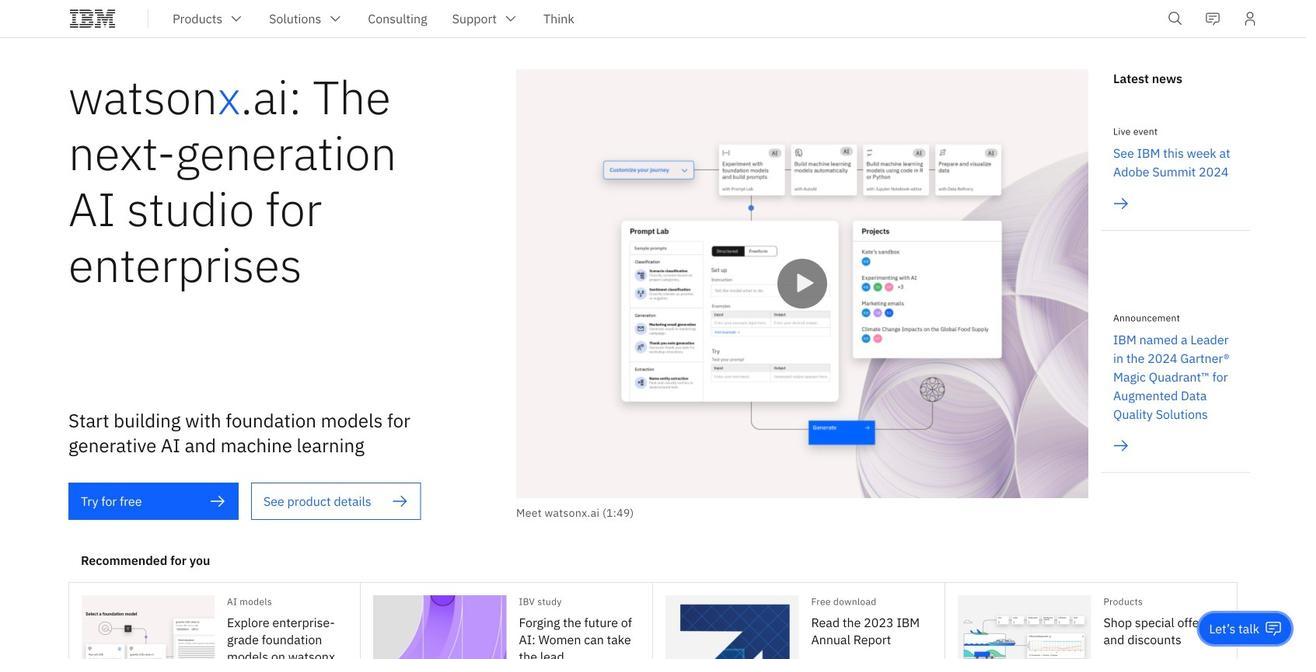 Task type: describe. For each thing, give the bounding box(es) containing it.
let's talk element
[[1210, 621, 1260, 638]]



Task type: vqa. For each thing, say whether or not it's contained in the screenshot.
your privacy choices ELEMENT
no



